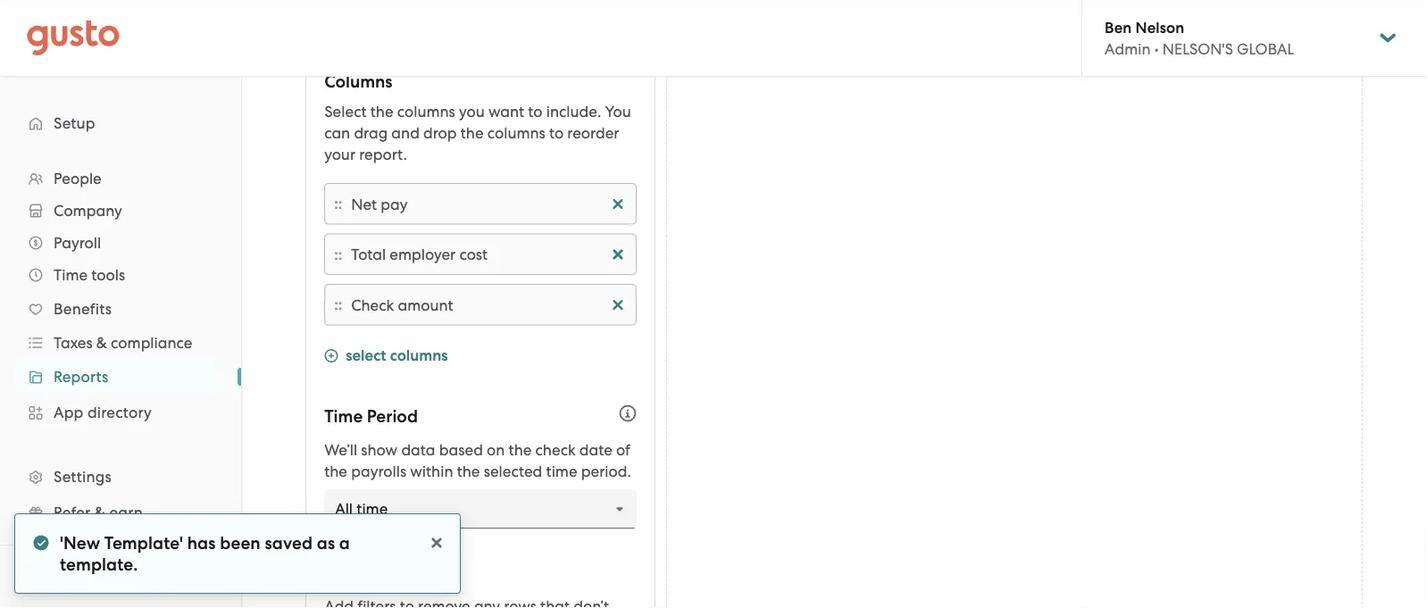 Task type: locate. For each thing, give the bounding box(es) containing it.
:: left check
[[334, 296, 342, 314]]

1 vertical spatial ::
[[334, 245, 342, 264]]

admin
[[1105, 40, 1151, 58]]

template'
[[104, 533, 183, 553]]

, left privacy link
[[64, 569, 68, 585]]

select columns
[[346, 347, 448, 365]]

date
[[579, 441, 613, 459]]

taxes & compliance button
[[18, 327, 223, 359]]

payroll
[[54, 234, 101, 252]]

:: left net
[[334, 195, 342, 213]]

reorder
[[567, 124, 619, 142]]

payrolls
[[351, 463, 406, 481]]

net pay
[[351, 195, 408, 213]]

employer
[[390, 245, 456, 263]]

company
[[54, 202, 122, 220]]

app directory link
[[18, 397, 223, 429]]

time
[[546, 463, 577, 481]]

0 horizontal spatial to
[[528, 103, 543, 121]]

0 vertical spatial time
[[54, 266, 88, 284]]

time inside "time tools" dropdown button
[[54, 266, 88, 284]]

earn
[[109, 504, 143, 522]]

period
[[367, 406, 418, 427]]

column content element down cost
[[351, 294, 627, 316]]

2 vertical spatial columns
[[390, 347, 448, 365]]

time
[[54, 266, 88, 284], [324, 406, 363, 427]]

time tools button
[[18, 259, 223, 291]]

the down based
[[457, 463, 480, 481]]

drag
[[354, 124, 388, 142]]

& left earn
[[94, 504, 105, 522]]

the up selected
[[509, 441, 532, 459]]

include.
[[546, 103, 601, 121]]

1 , from the left
[[64, 569, 68, 585]]

drop
[[423, 124, 457, 142]]

we'll
[[324, 441, 357, 459]]

2 vertical spatial &
[[123, 569, 133, 585]]

gusto navigation element
[[0, 77, 241, 608]]

settings
[[54, 468, 112, 486]]

setup link
[[18, 107, 223, 139]]

the down we'll
[[324, 463, 347, 481]]

3 :: from the top
[[334, 296, 342, 314]]

check
[[536, 441, 576, 459]]

column content element
[[351, 193, 627, 215], [351, 244, 627, 265], [351, 294, 627, 316]]

1 column content element from the top
[[351, 193, 627, 215]]

1 horizontal spatial to
[[549, 124, 564, 142]]

columns
[[397, 103, 455, 121], [487, 124, 546, 142], [390, 347, 448, 365]]

::
[[334, 195, 342, 213], [334, 245, 342, 264], [334, 296, 342, 314]]

2 :: from the top
[[334, 245, 342, 264]]

the
[[370, 103, 394, 121], [461, 124, 484, 142], [509, 441, 532, 459], [324, 463, 347, 481], [457, 463, 480, 481]]

columns down want
[[487, 124, 546, 142]]

& inside dropdown button
[[96, 334, 107, 352]]

0 horizontal spatial time
[[54, 266, 88, 284]]

directory
[[87, 404, 152, 422]]

:: left total
[[334, 245, 342, 264]]

& left cookies button
[[123, 569, 133, 585]]

0 vertical spatial column content element
[[351, 193, 627, 215]]

cost
[[459, 245, 488, 263]]

list
[[0, 163, 241, 602]]

columns up 'drop' at the top left
[[397, 103, 455, 121]]

1 horizontal spatial ,
[[116, 569, 120, 585]]

home image
[[27, 20, 120, 56]]

the up drag
[[370, 103, 394, 121]]

:: for check amount
[[334, 296, 342, 314]]

1 :: from the top
[[334, 195, 342, 213]]

app directory
[[54, 404, 152, 422]]

columns
[[324, 71, 393, 92]]

select
[[346, 347, 386, 365]]

time tools
[[54, 266, 125, 284]]

module__icon___go7vc image
[[324, 349, 339, 363]]

to down the include. on the top of page
[[549, 124, 564, 142]]

&
[[96, 334, 107, 352], [94, 504, 105, 522], [123, 569, 133, 585]]

:: for total employer cost
[[334, 245, 342, 264]]

0 vertical spatial &
[[96, 334, 107, 352]]

2 vertical spatial column content element
[[351, 294, 627, 316]]

1 vertical spatial to
[[549, 124, 564, 142]]

1 vertical spatial time
[[324, 406, 363, 427]]

column content element containing total employer cost
[[351, 244, 627, 265]]

been
[[220, 533, 261, 553]]

column content element up cost
[[351, 193, 627, 215]]

check
[[351, 296, 394, 314]]

2 column content element from the top
[[351, 244, 627, 265]]

template.
[[60, 554, 138, 575]]

terms , privacy , & cookies
[[27, 569, 186, 585]]

list containing people
[[0, 163, 241, 602]]

net
[[351, 195, 377, 213]]

3 column content element from the top
[[351, 294, 627, 316]]

time up we'll
[[324, 406, 363, 427]]

0 vertical spatial ::
[[334, 195, 342, 213]]

to
[[528, 103, 543, 121], [549, 124, 564, 142]]

0 horizontal spatial ,
[[64, 569, 68, 585]]

columns down amount
[[390, 347, 448, 365]]

1 vertical spatial &
[[94, 504, 105, 522]]

check amount
[[351, 296, 453, 314]]

selected
[[484, 463, 542, 481]]

time down payroll
[[54, 266, 88, 284]]

'new
[[60, 533, 100, 553]]

payroll button
[[18, 227, 223, 259]]

want
[[489, 103, 524, 121]]

2 vertical spatial ::
[[334, 296, 342, 314]]

time for time period
[[324, 406, 363, 427]]

compliance
[[111, 334, 192, 352]]

a
[[339, 533, 350, 553]]

, down template'
[[116, 569, 120, 585]]

to right want
[[528, 103, 543, 121]]

,
[[64, 569, 68, 585], [116, 569, 120, 585]]

& right taxes
[[96, 334, 107, 352]]

column content element up amount
[[351, 244, 627, 265]]

1 vertical spatial column content element
[[351, 244, 627, 265]]

has
[[187, 533, 216, 553]]

can
[[324, 124, 350, 142]]

1 horizontal spatial time
[[324, 406, 363, 427]]

data
[[401, 441, 435, 459]]



Task type: vqa. For each thing, say whether or not it's contained in the screenshot.
'Learn'
no



Task type: describe. For each thing, give the bounding box(es) containing it.
your
[[324, 146, 356, 163]]

reports link
[[18, 361, 223, 393]]

setup
[[54, 114, 95, 132]]

'new template' has been saved as a template.
[[60, 533, 350, 575]]

amount
[[398, 296, 453, 314]]

on
[[487, 441, 505, 459]]

based
[[439, 441, 483, 459]]

privacy link
[[71, 569, 116, 585]]

select
[[324, 103, 367, 121]]

show
[[361, 441, 398, 459]]

'new template' has been saved as a template. alert
[[14, 514, 461, 594]]

0 vertical spatial to
[[528, 103, 543, 121]]

column content element containing check amount
[[351, 294, 627, 316]]

privacy
[[71, 569, 116, 585]]

nelson
[[1136, 18, 1185, 36]]

total employer cost
[[351, 245, 488, 263]]

company button
[[18, 195, 223, 227]]

people
[[54, 170, 102, 188]]

time for time tools
[[54, 266, 88, 284]]

cookies button
[[136, 566, 186, 588]]

1 vertical spatial columns
[[487, 124, 546, 142]]

total
[[351, 245, 386, 263]]

global
[[1237, 40, 1295, 58]]

select the columns you want to include. you can drag and drop the columns to reorder your report.
[[324, 103, 631, 163]]

select columns button
[[324, 345, 448, 369]]

0 vertical spatial columns
[[397, 103, 455, 121]]

& for earn
[[94, 504, 105, 522]]

time period
[[324, 406, 418, 427]]

taxes
[[54, 334, 93, 352]]

•
[[1155, 40, 1159, 58]]

we'll show data based on the check date of the payrolls within the selected time period.
[[324, 441, 631, 481]]

period.
[[581, 463, 631, 481]]

and
[[392, 124, 420, 142]]

of
[[616, 441, 631, 459]]

terms
[[27, 569, 64, 585]]

taxes & compliance
[[54, 334, 192, 352]]

app
[[54, 404, 84, 422]]

you
[[605, 103, 631, 121]]

you
[[459, 103, 485, 121]]

& for compliance
[[96, 334, 107, 352]]

report.
[[359, 146, 407, 163]]

settings link
[[18, 461, 223, 493]]

reports
[[54, 368, 108, 386]]

columns inside button
[[390, 347, 448, 365]]

refer
[[54, 504, 91, 522]]

the down 'you'
[[461, 124, 484, 142]]

nelson's
[[1163, 40, 1233, 58]]

benefits
[[54, 300, 112, 318]]

cookies
[[136, 569, 186, 585]]

refer & earn link
[[18, 497, 223, 529]]

tools
[[91, 266, 125, 284]]

2 , from the left
[[116, 569, 120, 585]]

column content element containing net pay
[[351, 193, 627, 215]]

benefits link
[[18, 293, 223, 325]]

saved
[[265, 533, 313, 553]]

refer & earn
[[54, 504, 143, 522]]

ben nelson admin • nelson's global
[[1105, 18, 1295, 58]]

within
[[410, 463, 453, 481]]

people button
[[18, 163, 223, 195]]

pay
[[381, 195, 408, 213]]

:: for net pay
[[334, 195, 342, 213]]

ben
[[1105, 18, 1132, 36]]

terms link
[[27, 569, 64, 585]]

as
[[317, 533, 335, 553]]



